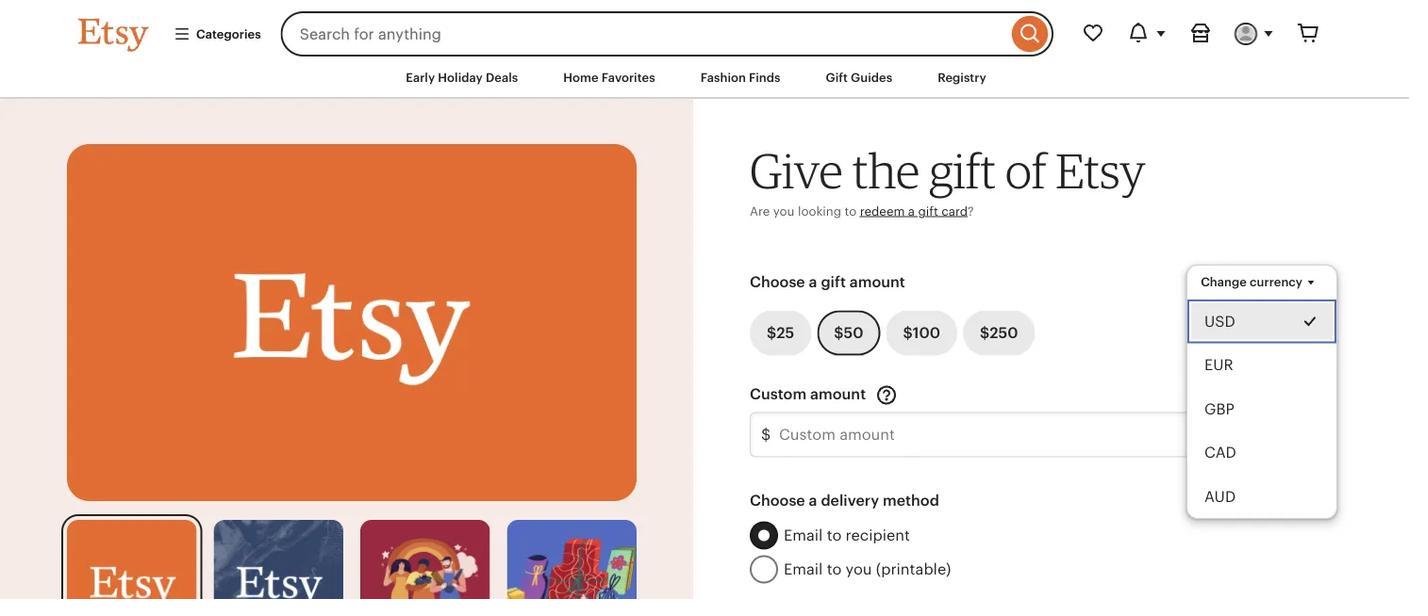 Task type: describe. For each thing, give the bounding box(es) containing it.
redeem a gift card link
[[860, 204, 968, 219]]

choose a gift amount
[[750, 274, 905, 291]]

gbp button
[[1188, 388, 1337, 432]]

early
[[406, 70, 435, 84]]

usd button
[[1188, 300, 1337, 344]]

choose for choose a delivery method
[[750, 493, 805, 510]]

delivery
[[821, 493, 879, 510]]

usd
[[1205, 313, 1236, 330]]

custom amount
[[750, 386, 870, 403]]

change currency button
[[1187, 265, 1334, 299]]

guides
[[851, 70, 892, 84]]

gift guides
[[826, 70, 892, 84]]

early holiday deals link
[[392, 60, 532, 94]]

gift guides link
[[812, 60, 906, 94]]

finds
[[749, 70, 781, 84]]

fashion
[[700, 70, 746, 84]]

menu containing usd
[[1187, 265, 1338, 520]]

home favorites link
[[549, 60, 669, 94]]

a for choose a delivery method
[[809, 493, 817, 510]]

redeem
[[860, 204, 905, 219]]

the
[[852, 142, 920, 200]]

1 vertical spatial gift
[[918, 204, 938, 219]]

aud button
[[1188, 475, 1337, 519]]

categories banner
[[44, 0, 1365, 57]]

illustration of three etsy sellers standing in front of a rainbow on a dark red background image
[[360, 520, 490, 600]]

early holiday deals
[[406, 70, 518, 84]]

categories
[[196, 27, 261, 41]]

etsy logo on a dark blue background image
[[214, 520, 343, 600]]

looking
[[798, 204, 841, 219]]

aud
[[1205, 489, 1236, 506]]

favorites
[[601, 70, 655, 84]]

eur button
[[1188, 344, 1337, 388]]

$50
[[834, 325, 863, 342]]

deals
[[486, 70, 518, 84]]

email for email to recipient
[[784, 527, 823, 544]]

give
[[750, 142, 843, 200]]

1 vertical spatial amount
[[810, 386, 866, 403]]

registry
[[938, 70, 986, 84]]

Search for anything text field
[[281, 11, 1007, 57]]

to inside the give the gift of etsy are you looking to redeem a gift card ?
[[845, 204, 857, 219]]

eur
[[1205, 357, 1234, 374]]

method
[[883, 493, 939, 510]]

1 vertical spatial you
[[846, 561, 872, 578]]

0 vertical spatial amount
[[850, 274, 905, 291]]

a for choose a gift amount
[[809, 274, 817, 291]]

?
[[968, 204, 974, 219]]

of
[[1005, 142, 1046, 200]]

gift
[[826, 70, 848, 84]]



Task type: vqa. For each thing, say whether or not it's contained in the screenshot.
CAD button
yes



Task type: locate. For each thing, give the bounding box(es) containing it.
card
[[941, 204, 968, 219]]

choose
[[750, 274, 805, 291], [750, 493, 805, 510]]

email for email to you (printable)
[[784, 561, 823, 578]]

gift left card
[[918, 204, 938, 219]]

etsy
[[1056, 142, 1146, 200]]

0 vertical spatial a
[[908, 204, 915, 219]]

etsy logo on an orange background image
[[67, 144, 637, 502], [67, 520, 197, 600]]

change
[[1201, 275, 1247, 289]]

$250
[[980, 325, 1018, 342]]

$25
[[767, 325, 794, 342]]

0 vertical spatial gift
[[929, 142, 996, 200]]

1 etsy logo on an orange background image from the top
[[67, 144, 637, 502]]

gift up card
[[929, 142, 996, 200]]

are
[[750, 204, 770, 219]]

a right redeem
[[908, 204, 915, 219]]

1 vertical spatial email
[[784, 561, 823, 578]]

choose a delivery method
[[750, 493, 939, 510]]

1 vertical spatial a
[[809, 274, 817, 291]]

give the gift of etsy are you looking to redeem a gift card ?
[[750, 142, 1146, 219]]

to down the choose a delivery method
[[827, 527, 842, 544]]

gift for amount
[[821, 274, 846, 291]]

home favorites
[[563, 70, 655, 84]]

amount right custom
[[810, 386, 866, 403]]

change currency
[[1201, 275, 1302, 289]]

a down 'looking'
[[809, 274, 817, 291]]

$100
[[903, 325, 940, 342]]

email down email to recipient
[[784, 561, 823, 578]]

you right are
[[773, 204, 795, 219]]

you
[[773, 204, 795, 219], [846, 561, 872, 578]]

a inside the give the gift of etsy are you looking to redeem a gift card ?
[[908, 204, 915, 219]]

0 vertical spatial etsy logo on an orange background image
[[67, 144, 637, 502]]

to right 'looking'
[[845, 204, 857, 219]]

0 vertical spatial choose
[[750, 274, 805, 291]]

email to you (printable)
[[784, 561, 951, 578]]

2 choose from the top
[[750, 493, 805, 510]]

1 vertical spatial to
[[827, 527, 842, 544]]

to
[[845, 204, 857, 219], [827, 527, 842, 544], [827, 561, 842, 578]]

amount up $50
[[850, 274, 905, 291]]

to for you
[[827, 561, 842, 578]]

amount
[[850, 274, 905, 291], [810, 386, 866, 403]]

1 vertical spatial etsy logo on an orange background image
[[67, 520, 197, 600]]

1 horizontal spatial you
[[846, 561, 872, 578]]

0 vertical spatial email
[[784, 527, 823, 544]]

2 vertical spatial gift
[[821, 274, 846, 291]]

a left delivery on the bottom of page
[[809, 493, 817, 510]]

choose for choose a gift amount
[[750, 274, 805, 291]]

gift up $50
[[821, 274, 846, 291]]

2 vertical spatial to
[[827, 561, 842, 578]]

categories button
[[159, 17, 275, 51]]

1 choose from the top
[[750, 274, 805, 291]]

a
[[908, 204, 915, 219], [809, 274, 817, 291], [809, 493, 817, 510]]

Custom amount number field
[[750, 413, 1319, 458]]

2 vertical spatial a
[[809, 493, 817, 510]]

choose left delivery on the bottom of page
[[750, 493, 805, 510]]

illustration of presents wrapped with wrapping paper and ribbons on a blue background image
[[507, 520, 637, 600]]

menu bar containing early holiday deals
[[44, 57, 1365, 99]]

recipient
[[846, 527, 910, 544]]

email to recipient
[[784, 527, 910, 544]]

to for recipient
[[827, 527, 842, 544]]

fashion finds link
[[686, 60, 795, 94]]

fashion finds
[[700, 70, 781, 84]]

gift for of
[[929, 142, 996, 200]]

cad button
[[1188, 432, 1337, 475]]

email down the choose a delivery method
[[784, 527, 823, 544]]

you down email to recipient
[[846, 561, 872, 578]]

to down email to recipient
[[827, 561, 842, 578]]

2 email from the top
[[784, 561, 823, 578]]

(printable)
[[876, 561, 951, 578]]

cad
[[1205, 445, 1237, 462]]

holiday
[[438, 70, 483, 84]]

0 vertical spatial to
[[845, 204, 857, 219]]

0 vertical spatial you
[[773, 204, 795, 219]]

none search field inside categories banner
[[281, 11, 1053, 57]]

menu bar
[[44, 57, 1365, 99]]

currency
[[1250, 275, 1302, 289]]

2 etsy logo on an orange background image from the top
[[67, 520, 197, 600]]

registry link
[[923, 60, 1000, 94]]

0 horizontal spatial you
[[773, 204, 795, 219]]

menu
[[1187, 265, 1338, 520]]

None search field
[[281, 11, 1053, 57]]

custom
[[750, 386, 807, 403]]

1 email from the top
[[784, 527, 823, 544]]

gift
[[929, 142, 996, 200], [918, 204, 938, 219], [821, 274, 846, 291]]

1 vertical spatial choose
[[750, 493, 805, 510]]

choose up $25
[[750, 274, 805, 291]]

you inside the give the gift of etsy are you looking to redeem a gift card ?
[[773, 204, 795, 219]]

gbp
[[1205, 401, 1235, 418]]

email
[[784, 527, 823, 544], [784, 561, 823, 578]]

home
[[563, 70, 599, 84]]



